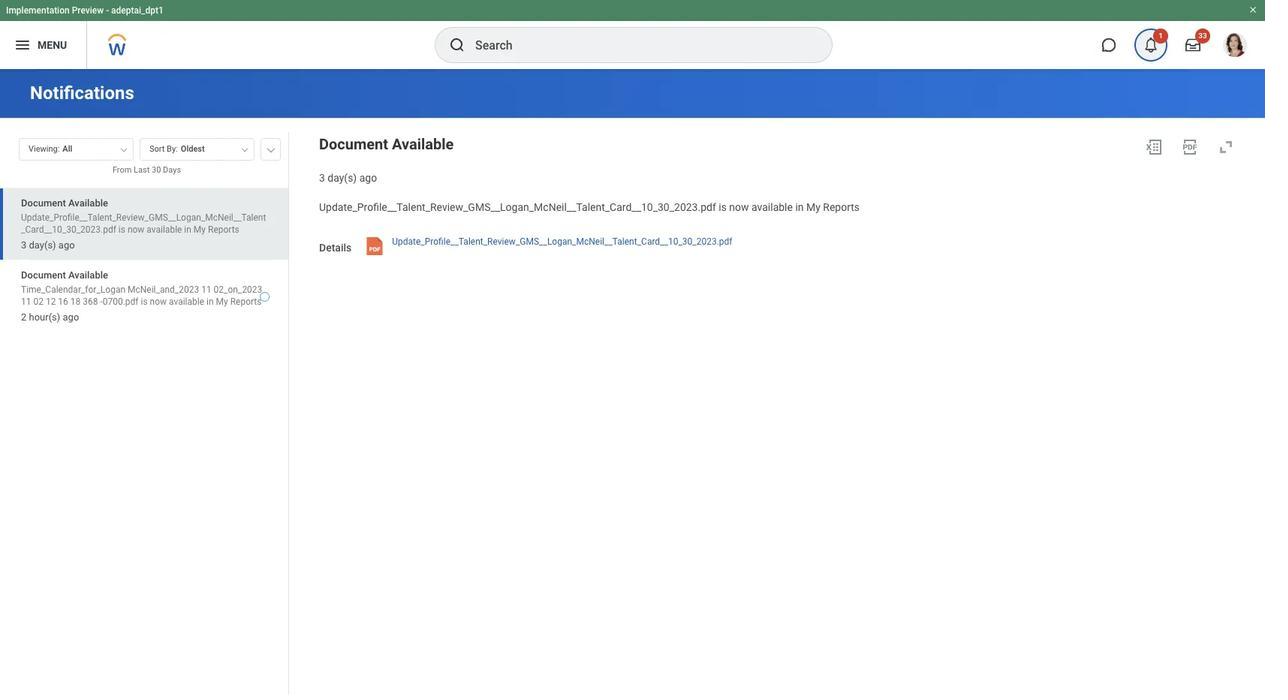 Task type: describe. For each thing, give the bounding box(es) containing it.
update_profile__talent_review_gms__logan_mcneil__talent_card__10_30_2023.pdf is now available in my reports
[[319, 201, 860, 213]]

my inside the document available time_calendar_for_logan mcneil_and_2023 11 02_on_2023 11 02 12 16 18 368 -0700.pdf is now available in my reports 2 hour(s) ago
[[216, 297, 228, 307]]

document available update_profile__talent_review_gms__logan_mcneil__talent _card__10_30_2023.pdf is now available in my reports 3 day(s) ago
[[21, 197, 266, 251]]

368
[[83, 297, 98, 307]]

now inside the document available time_calendar_for_logan mcneil_and_2023 11 02_on_2023 11 02 12 16 18 368 -0700.pdf is now available in my reports 2 hour(s) ago
[[150, 297, 167, 307]]

day(s) inside document available update_profile__talent_review_gms__logan_mcneil__talent _card__10_30_2023.pdf is now available in my reports 3 day(s) ago
[[29, 240, 56, 251]]

update_profile__talent_review_gms__logan_mcneil__talent_card__10_30_2023.pdf for update_profile__talent_review_gms__logan_mcneil__talent_card__10_30_2023.pdf is now available in my reports
[[319, 201, 716, 213]]

12
[[46, 297, 56, 307]]

close environment banner image
[[1249, 5, 1258, 14]]

3 day(s) ago
[[319, 172, 377, 184]]

0 vertical spatial my
[[807, 201, 821, 213]]

search image
[[448, 36, 466, 54]]

30
[[152, 165, 161, 175]]

my inside document available update_profile__talent_review_gms__logan_mcneil__talent _card__10_30_2023.pdf is now available in my reports 3 day(s) ago
[[194, 224, 206, 235]]

33
[[1199, 32, 1207, 40]]

0700.pdf
[[103, 297, 139, 307]]

in inside document available update_profile__talent_review_gms__logan_mcneil__talent _card__10_30_2023.pdf is now available in my reports 3 day(s) ago
[[184, 224, 191, 235]]

notifications main content
[[0, 69, 1265, 695]]

adeptai_dpt1
[[111, 5, 164, 16]]

from
[[113, 165, 132, 175]]

from last 30 days
[[113, 165, 181, 175]]

day(s) inside "document available" region
[[328, 172, 357, 184]]

menu button
[[0, 21, 87, 69]]

hour(s)
[[29, 312, 60, 323]]

available inside document available update_profile__talent_review_gms__logan_mcneil__talent _card__10_30_2023.pdf is now available in my reports 3 day(s) ago
[[147, 224, 182, 235]]

16
[[58, 297, 68, 307]]

available for document available update_profile__talent_review_gms__logan_mcneil__talent _card__10_30_2023.pdf is now available in my reports 3 day(s) ago
[[68, 197, 108, 209]]

3 inside document available update_profile__talent_review_gms__logan_mcneil__talent _card__10_30_2023.pdf is now available in my reports 3 day(s) ago
[[21, 240, 27, 251]]

0 vertical spatial is
[[719, 201, 727, 213]]

menu
[[38, 39, 67, 51]]

export to excel image
[[1145, 138, 1163, 156]]

all
[[63, 144, 72, 154]]

ago inside document available update_profile__talent_review_gms__logan_mcneil__talent _card__10_30_2023.pdf is now available in my reports 3 day(s) ago
[[58, 240, 75, 251]]

oldest
[[181, 144, 205, 154]]

document for document available time_calendar_for_logan mcneil_and_2023 11 02_on_2023 11 02 12 16 18 368 -0700.pdf is now available in my reports 2 hour(s) ago
[[21, 270, 66, 281]]

mark read image
[[260, 292, 270, 302]]

Search Workday  search field
[[475, 29, 801, 62]]

available for document available
[[392, 135, 454, 153]]

1 vertical spatial 11
[[21, 297, 31, 307]]

inbox items list box
[[0, 188, 288, 695]]

menu banner
[[0, 0, 1265, 69]]

now inside document available update_profile__talent_review_gms__logan_mcneil__talent _card__10_30_2023.pdf is now available in my reports 3 day(s) ago
[[128, 224, 144, 235]]

preview
[[72, 5, 104, 16]]

fullscreen image
[[1217, 138, 1235, 156]]

profile logan mcneil image
[[1223, 33, 1247, 60]]

_card__10_30_2023.pdf
[[21, 224, 116, 235]]

available for document available time_calendar_for_logan mcneil_and_2023 11 02_on_2023 11 02 12 16 18 368 -0700.pdf is now available in my reports 2 hour(s) ago
[[68, 270, 108, 281]]

reports inside document available update_profile__talent_review_gms__logan_mcneil__talent _card__10_30_2023.pdf is now available in my reports 3 day(s) ago
[[208, 224, 239, 235]]

document for document available update_profile__talent_review_gms__logan_mcneil__talent _card__10_30_2023.pdf is now available in my reports 3 day(s) ago
[[21, 197, 66, 209]]

by:
[[167, 144, 178, 154]]

mcneil_and_2023
[[128, 285, 199, 295]]

tab panel inside notifications main content
[[0, 131, 288, 695]]

reports inside the document available time_calendar_for_logan mcneil_and_2023 11 02_on_2023 11 02 12 16 18 368 -0700.pdf is now available in my reports 2 hour(s) ago
[[230, 297, 262, 307]]



Task type: locate. For each thing, give the bounding box(es) containing it.
0 horizontal spatial in
[[184, 224, 191, 235]]

1 vertical spatial is
[[119, 224, 125, 235]]

my
[[807, 201, 821, 213], [194, 224, 206, 235], [216, 297, 228, 307]]

update_profile__talent_review_gms__logan_mcneil__talent_card__10_30_2023.pdf link
[[392, 232, 733, 259]]

0 vertical spatial available
[[752, 201, 793, 213]]

2 vertical spatial reports
[[230, 297, 262, 307]]

in
[[796, 201, 804, 213], [184, 224, 191, 235], [207, 297, 214, 307]]

1 horizontal spatial -
[[106, 5, 109, 16]]

1 vertical spatial 3
[[21, 240, 27, 251]]

2 vertical spatial available
[[169, 297, 204, 307]]

- right preview
[[106, 5, 109, 16]]

1 vertical spatial my
[[194, 224, 206, 235]]

in down "document available" region
[[796, 201, 804, 213]]

ago inside "document available" region
[[360, 172, 377, 184]]

document up the '02'
[[21, 270, 66, 281]]

2
[[21, 312, 27, 323]]

0 horizontal spatial is
[[119, 224, 125, 235]]

0 vertical spatial 3
[[319, 172, 325, 184]]

1 horizontal spatial day(s)
[[328, 172, 357, 184]]

0 vertical spatial available
[[392, 135, 454, 153]]

2 vertical spatial document
[[21, 270, 66, 281]]

1 vertical spatial in
[[184, 224, 191, 235]]

view printable version (pdf) image
[[1181, 138, 1199, 156]]

0 horizontal spatial -
[[100, 297, 103, 307]]

0 horizontal spatial now
[[128, 224, 144, 235]]

document
[[319, 135, 388, 153], [21, 197, 66, 209], [21, 270, 66, 281]]

18
[[70, 297, 81, 307]]

document for document available
[[319, 135, 388, 153]]

1 horizontal spatial 11
[[201, 285, 212, 295]]

available down "document available" region
[[752, 201, 793, 213]]

is down mcneil_and_2023
[[141, 297, 148, 307]]

document inside "document available" region
[[319, 135, 388, 153]]

2 vertical spatial is
[[141, 297, 148, 307]]

available down update_profile__talent_review_gms__logan_mcneil__talent
[[147, 224, 182, 235]]

now down mcneil_and_2023
[[150, 297, 167, 307]]

2 horizontal spatial is
[[719, 201, 727, 213]]

0 vertical spatial 11
[[201, 285, 212, 295]]

days
[[163, 165, 181, 175]]

available
[[752, 201, 793, 213], [147, 224, 182, 235], [169, 297, 204, 307]]

1 vertical spatial reports
[[208, 224, 239, 235]]

available down mcneil_and_2023
[[169, 297, 204, 307]]

2 vertical spatial in
[[207, 297, 214, 307]]

tab panel containing document available
[[0, 131, 288, 695]]

11
[[201, 285, 212, 295], [21, 297, 31, 307]]

notifications large image
[[1144, 38, 1159, 53]]

0 vertical spatial -
[[106, 5, 109, 16]]

1 horizontal spatial 3
[[319, 172, 325, 184]]

day(s) down the document available
[[328, 172, 357, 184]]

update_profile__talent_review_gms__logan_mcneil__talent_card__10_30_2023.pdf up update_profile__talent_review_gms__logan_mcneil__talent_card__10_30_2023.pdf link
[[319, 201, 716, 213]]

day(s)
[[328, 172, 357, 184], [29, 240, 56, 251]]

0 vertical spatial reports
[[823, 201, 860, 213]]

1 vertical spatial available
[[68, 197, 108, 209]]

my down "document available" region
[[807, 201, 821, 213]]

1 vertical spatial available
[[147, 224, 182, 235]]

time_calendar_for_logan
[[21, 285, 125, 295]]

available inside region
[[392, 135, 454, 153]]

1 horizontal spatial is
[[141, 297, 148, 307]]

justify image
[[14, 36, 32, 54]]

0 vertical spatial document
[[319, 135, 388, 153]]

0 horizontal spatial my
[[194, 224, 206, 235]]

0 horizontal spatial day(s)
[[29, 240, 56, 251]]

document up 3 day(s) ago
[[319, 135, 388, 153]]

is inside document available update_profile__talent_review_gms__logan_mcneil__talent _card__10_30_2023.pdf is now available in my reports 3 day(s) ago
[[119, 224, 125, 235]]

- inside menu "banner"
[[106, 5, 109, 16]]

document available
[[319, 135, 454, 153]]

available inside the document available time_calendar_for_logan mcneil_and_2023 11 02_on_2023 11 02 12 16 18 368 -0700.pdf is now available in my reports 2 hour(s) ago
[[169, 297, 204, 307]]

2 vertical spatial ago
[[63, 312, 79, 323]]

2 vertical spatial my
[[216, 297, 228, 307]]

implementation
[[6, 5, 70, 16]]

3 up details
[[319, 172, 325, 184]]

3 inside "document available" region
[[319, 172, 325, 184]]

in down update_profile__talent_review_gms__logan_mcneil__talent
[[184, 224, 191, 235]]

2 horizontal spatial now
[[730, 201, 749, 213]]

document up _card__10_30_2023.pdf
[[21, 197, 66, 209]]

document inside document available update_profile__talent_review_gms__logan_mcneil__talent _card__10_30_2023.pdf is now available in my reports 3 day(s) ago
[[21, 197, 66, 209]]

2 vertical spatial available
[[68, 270, 108, 281]]

- inside the document available time_calendar_for_logan mcneil_and_2023 11 02_on_2023 11 02 12 16 18 368 -0700.pdf is now available in my reports 2 hour(s) ago
[[100, 297, 103, 307]]

more image
[[267, 145, 276, 152]]

1 horizontal spatial now
[[150, 297, 167, 307]]

my down update_profile__talent_review_gms__logan_mcneil__talent
[[194, 224, 206, 235]]

0 vertical spatial update_profile__talent_review_gms__logan_mcneil__talent_card__10_30_2023.pdf
[[319, 201, 716, 213]]

reports
[[823, 201, 860, 213], [208, 224, 239, 235], [230, 297, 262, 307]]

0 vertical spatial ago
[[360, 172, 377, 184]]

ago inside the document available time_calendar_for_logan mcneil_and_2023 11 02_on_2023 11 02 12 16 18 368 -0700.pdf is now available in my reports 2 hour(s) ago
[[63, 312, 79, 323]]

3 down _card__10_30_2023.pdf
[[21, 240, 27, 251]]

sort
[[149, 144, 165, 154]]

update_profile__talent_review_gms__logan_mcneil__talent_card__10_30_2023.pdf
[[319, 201, 716, 213], [392, 236, 733, 247]]

1 vertical spatial update_profile__talent_review_gms__logan_mcneil__talent_card__10_30_2023.pdf
[[392, 236, 733, 247]]

1 button
[[1135, 29, 1169, 62]]

update_profile__talent_review_gms__logan_mcneil__talent
[[21, 212, 266, 223]]

viewing: all
[[29, 144, 72, 154]]

document inside the document available time_calendar_for_logan mcneil_and_2023 11 02_on_2023 11 02 12 16 18 368 -0700.pdf is now available in my reports 2 hour(s) ago
[[21, 270, 66, 281]]

1 horizontal spatial my
[[216, 297, 228, 307]]

last
[[134, 165, 150, 175]]

is
[[719, 201, 727, 213], [119, 224, 125, 235], [141, 297, 148, 307]]

2 horizontal spatial my
[[807, 201, 821, 213]]

notifications element
[[1130, 29, 1172, 62]]

ago
[[360, 172, 377, 184], [58, 240, 75, 251], [63, 312, 79, 323]]

details
[[319, 241, 352, 253]]

document available region
[[319, 132, 1241, 185]]

available
[[392, 135, 454, 153], [68, 197, 108, 209], [68, 270, 108, 281]]

now down update_profile__talent_review_gms__logan_mcneil__talent
[[128, 224, 144, 235]]

my down 02_on_2023
[[216, 297, 228, 307]]

0 vertical spatial in
[[796, 201, 804, 213]]

1 vertical spatial now
[[128, 224, 144, 235]]

1 vertical spatial day(s)
[[29, 240, 56, 251]]

3
[[319, 172, 325, 184], [21, 240, 27, 251]]

is down update_profile__talent_review_gms__logan_mcneil__talent
[[119, 224, 125, 235]]

sort by: oldest
[[149, 144, 205, 154]]

in left 'mark read' 'icon'
[[207, 297, 214, 307]]

now
[[730, 201, 749, 213], [128, 224, 144, 235], [150, 297, 167, 307]]

-
[[106, 5, 109, 16], [100, 297, 103, 307]]

0 horizontal spatial 11
[[21, 297, 31, 307]]

0 vertical spatial now
[[730, 201, 749, 213]]

document available time_calendar_for_logan mcneil_and_2023 11 02_on_2023 11 02 12 16 18 368 -0700.pdf is now available in my reports 2 hour(s) ago
[[21, 270, 262, 323]]

update_profile__talent_review_gms__logan_mcneil__talent_card__10_30_2023.pdf for update_profile__talent_review_gms__logan_mcneil__talent_card__10_30_2023.pdf
[[392, 236, 733, 247]]

ago down _card__10_30_2023.pdf
[[58, 240, 75, 251]]

33 button
[[1177, 29, 1211, 62]]

day(s) down _card__10_30_2023.pdf
[[29, 240, 56, 251]]

available inside document available update_profile__talent_review_gms__logan_mcneil__talent _card__10_30_2023.pdf is now available in my reports 3 day(s) ago
[[68, 197, 108, 209]]

ago down the 18
[[63, 312, 79, 323]]

1 horizontal spatial in
[[207, 297, 214, 307]]

implementation preview -   adeptai_dpt1
[[6, 5, 164, 16]]

tab panel
[[0, 131, 288, 695]]

inbox large image
[[1186, 38, 1201, 53]]

update_profile__talent_review_gms__logan_mcneil__talent_card__10_30_2023.pdf down the 'update_profile__talent_review_gms__logan_mcneil__talent_card__10_30_2023.pdf is now available in my reports'
[[392, 236, 733, 247]]

notifications
[[30, 83, 134, 104]]

02
[[33, 297, 44, 307]]

viewing:
[[29, 144, 60, 154]]

is down "document available" region
[[719, 201, 727, 213]]

1 vertical spatial document
[[21, 197, 66, 209]]

1
[[1159, 32, 1163, 40]]

in inside the document available time_calendar_for_logan mcneil_and_2023 11 02_on_2023 11 02 12 16 18 368 -0700.pdf is now available in my reports 2 hour(s) ago
[[207, 297, 214, 307]]

is inside the document available time_calendar_for_logan mcneil_and_2023 11 02_on_2023 11 02 12 16 18 368 -0700.pdf is now available in my reports 2 hour(s) ago
[[141, 297, 148, 307]]

1 vertical spatial -
[[100, 297, 103, 307]]

- right 368
[[100, 297, 103, 307]]

2 horizontal spatial in
[[796, 201, 804, 213]]

0 horizontal spatial 3
[[21, 240, 27, 251]]

now down "document available" region
[[730, 201, 749, 213]]

1 vertical spatial ago
[[58, 240, 75, 251]]

available inside the document available time_calendar_for_logan mcneil_and_2023 11 02_on_2023 11 02 12 16 18 368 -0700.pdf is now available in my reports 2 hour(s) ago
[[68, 270, 108, 281]]

11 left the '02'
[[21, 297, 31, 307]]

ago down the document available
[[360, 172, 377, 184]]

02_on_2023
[[214, 285, 262, 295]]

2 vertical spatial now
[[150, 297, 167, 307]]

11 left 02_on_2023
[[201, 285, 212, 295]]

0 vertical spatial day(s)
[[328, 172, 357, 184]]



Task type: vqa. For each thing, say whether or not it's contained in the screenshot.
No in the the No Action 2
no



